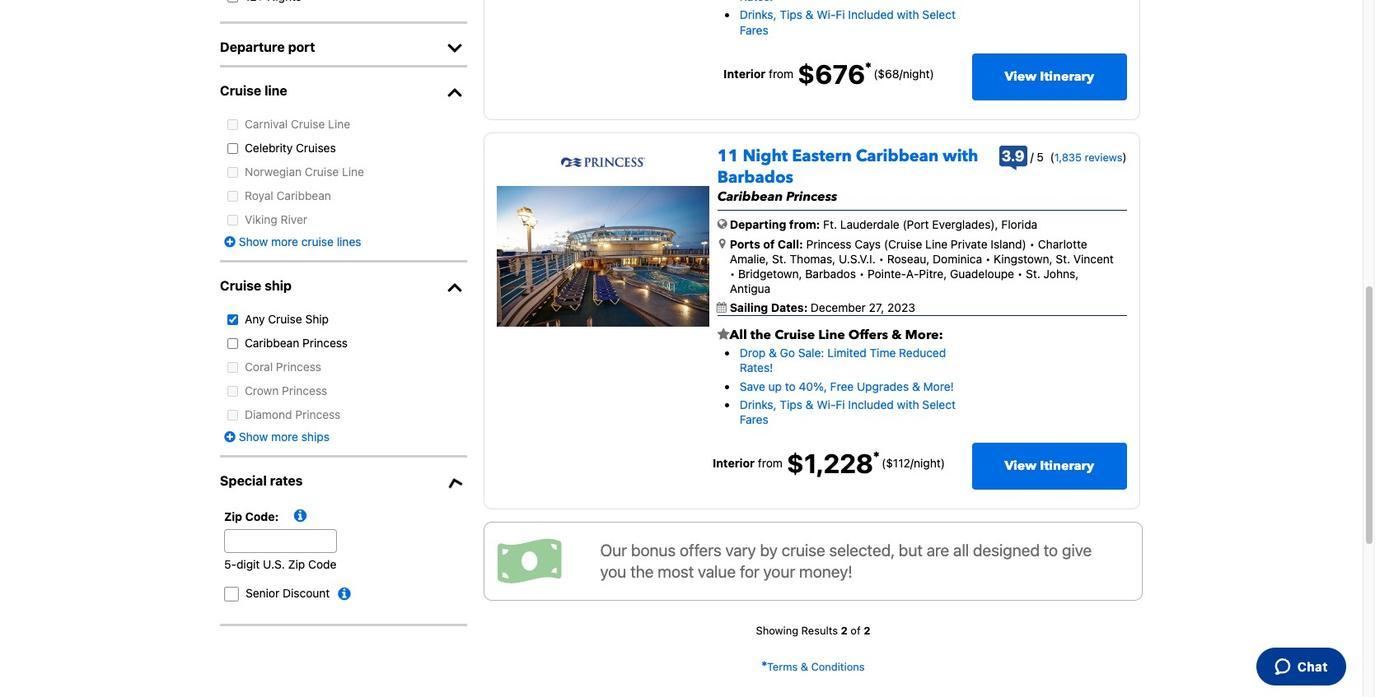 Task type: describe. For each thing, give the bounding box(es) containing it.
vincent
[[1073, 252, 1114, 266]]

included inside drinks, tips & wi-fi included with select fares
[[848, 8, 894, 22]]

& down 40%,
[[805, 398, 814, 412]]

princess for coral princess
[[276, 360, 321, 374]]

Any Cruise Ship checkbox
[[223, 315, 242, 326]]

norwegian cruise line
[[245, 165, 364, 179]]

pointe-
[[868, 267, 906, 281]]

princess inside 11 night eastern caribbean with barbados caribbean princess
[[786, 187, 838, 206]]

40%,
[[799, 380, 827, 394]]

save up to 40%, free upgrades & more! link
[[740, 380, 954, 394]]

barbados inside 11 night eastern caribbean with barbados caribbean princess
[[717, 166, 793, 188]]

Celebrity Cruises checkbox
[[223, 144, 242, 154]]

sale:
[[798, 346, 824, 360]]

view for $676
[[1005, 67, 1037, 85]]

caribbean down norwegian cruise line
[[276, 189, 331, 203]]

caribbean up departing
[[717, 187, 783, 206]]

with inside drinks, tips & wi-fi included with select fares
[[897, 8, 919, 22]]

interior for $676
[[724, 66, 766, 80]]

designed
[[973, 541, 1040, 560]]

3.9 / 5 ( 1,835 reviews )
[[1002, 147, 1127, 164]]

1 2 from the left
[[841, 625, 848, 638]]

princess cays (cruise line private island) •
[[806, 237, 1035, 251]]

from:
[[789, 218, 820, 232]]

limited
[[827, 346, 867, 360]]

plus circle image for cruise line
[[224, 237, 236, 248]]

cruise inside "our bonus offers vary by cruise selected, but are all designed to give you the most value for your money!"
[[782, 541, 825, 560]]

(port
[[903, 218, 929, 232]]

itinerary for $676
[[1040, 67, 1094, 85]]

free
[[830, 380, 854, 394]]

showing results 2 of 2
[[756, 625, 870, 638]]

cays
[[855, 237, 881, 251]]

Viking River checkbox
[[223, 215, 242, 226]]

princess for crown princess
[[282, 384, 327, 398]]

itinerary for $1,228
[[1040, 457, 1094, 476]]

• down amalie,
[[730, 267, 735, 281]]

private
[[951, 237, 988, 251]]

island)
[[991, 237, 1026, 251]]

a-
[[906, 267, 919, 281]]

princess for diamond princess
[[295, 408, 341, 422]]

bridgetown,
[[738, 267, 802, 281]]

any cruise ship
[[245, 313, 329, 327]]

wi- inside drinks, tips & wi-fi included with select fares
[[817, 8, 836, 22]]

diamond princess
[[245, 408, 341, 422]]

coral princess
[[245, 360, 321, 374]]

drop
[[740, 346, 766, 360]]

terms & conditions link
[[762, 661, 865, 674]]

digit
[[236, 558, 260, 572]]

/ for $1,228
[[910, 457, 914, 471]]

florida
[[1001, 218, 1037, 232]]

Caribbean Princess checkbox
[[223, 339, 242, 350]]

go
[[780, 346, 795, 360]]

discount
[[283, 586, 330, 600]]

tips inside drop & go sale: limited time reduced rates! save up to 40%, free upgrades & more! drinks, tips & wi-fi included with select fares
[[780, 398, 802, 412]]

selected,
[[829, 541, 895, 560]]

thomas,
[[790, 252, 836, 266]]

our bonus offers vary by cruise selected, but are all designed to give you the most value for your money!
[[600, 541, 1092, 582]]

line up the lines
[[342, 165, 364, 179]]

money!
[[799, 563, 853, 582]]

princess cruises image
[[561, 151, 645, 174]]

& up time
[[891, 327, 902, 345]]

2 2 from the left
[[864, 625, 870, 638]]

show more ships link
[[224, 430, 329, 444]]

lauderdale
[[840, 218, 899, 232]]

royal caribbean
[[245, 189, 331, 203]]

27,
[[869, 301, 884, 315]]

cruise ship
[[220, 279, 292, 294]]

$1,228
[[787, 448, 873, 480]]

show more ships
[[236, 430, 329, 444]]

line up cruises
[[328, 117, 350, 131]]

results
[[801, 625, 838, 638]]

interior from $1,228
[[713, 448, 873, 480]]

more:
[[905, 327, 943, 345]]

drinks, tips & wi-fi included with select fares
[[740, 8, 956, 37]]

princess down ft.
[[806, 237, 852, 251]]

fi inside drinks, tips & wi-fi included with select fares
[[836, 8, 845, 22]]

1 vertical spatial zip
[[288, 558, 305, 572]]

but
[[899, 541, 923, 560]]

reduced
[[899, 346, 946, 360]]

value
[[698, 563, 736, 582]]

sailing
[[730, 301, 768, 315]]

chevron down image for cruise line
[[442, 84, 467, 101]]

princess for caribbean princess
[[302, 336, 348, 350]]

guadeloupe
[[950, 267, 1014, 281]]

0 vertical spatial of
[[763, 237, 775, 251]]

select inside drinks, tips & wi-fi included with select fares
[[922, 8, 956, 22]]

charlotte
[[1038, 237, 1087, 251]]

december 27, 2023
[[811, 301, 915, 315]]

departure
[[220, 40, 285, 55]]

all the cruise line offers & more:
[[730, 327, 943, 345]]

view for $1,228
[[1005, 457, 1037, 476]]

night) for $676
[[903, 66, 934, 80]]

• up pointe-
[[879, 252, 884, 266]]

($112 / night)
[[882, 457, 945, 471]]

1,835 reviews link
[[1054, 150, 1122, 164]]

line up dominica
[[925, 237, 948, 251]]

5
[[1037, 150, 1044, 164]]

upgrades
[[857, 380, 909, 394]]

offers
[[680, 541, 721, 560]]

globe image
[[717, 219, 727, 230]]

roseau,
[[887, 252, 930, 266]]

ship
[[265, 279, 292, 294]]

to inside "our bonus offers vary by cruise selected, but are all designed to give you the most value for your money!"
[[1044, 541, 1058, 560]]

celebrity cruises
[[245, 141, 336, 155]]

line
[[265, 83, 287, 98]]

• down u.s.v.i.
[[859, 267, 864, 281]]

drinks, inside drop & go sale: limited time reduced rates! save up to 40%, free upgrades & more! drinks, tips & wi-fi included with select fares
[[740, 398, 777, 412]]

asterisk image for $676
[[865, 62, 871, 68]]

Carnival Cruise Line checkbox
[[223, 120, 242, 130]]

show more cruise lines
[[236, 235, 361, 249]]

all
[[953, 541, 969, 560]]

from for $1,228
[[758, 457, 783, 471]]

with inside 11 night eastern caribbean with barbados caribbean princess
[[943, 145, 978, 167]]

• up kingstown,
[[1030, 237, 1035, 251]]

dominica
[[933, 252, 982, 266]]

show for ship
[[239, 430, 268, 444]]

resident discount information image
[[290, 509, 308, 526]]

special
[[220, 474, 267, 489]]

line up limited
[[818, 327, 845, 345]]

show for line
[[239, 235, 268, 249]]

star image
[[717, 328, 730, 341]]

amalie,
[[730, 252, 769, 266]]

calendar image
[[717, 303, 727, 313]]

vary
[[725, 541, 756, 560]]

view itinerary for $1,228
[[1005, 457, 1094, 476]]



Task type: locate. For each thing, give the bounding box(es) containing it.
u.s.v.i.
[[839, 252, 876, 266]]

asterisk image left the ($68
[[865, 62, 871, 68]]

1 vertical spatial plus circle image
[[224, 432, 236, 444]]

& right terms
[[801, 661, 808, 674]]

2 included from the top
[[848, 398, 894, 412]]

1 horizontal spatial the
[[750, 327, 771, 345]]

fi inside drop & go sale: limited time reduced rates! save up to 40%, free upgrades & more! drinks, tips & wi-fi included with select fares
[[836, 398, 845, 412]]

wi- inside drop & go sale: limited time reduced rates! save up to 40%, free upgrades & more! drinks, tips & wi-fi included with select fares
[[817, 398, 836, 412]]

with
[[897, 8, 919, 22], [943, 145, 978, 167], [897, 398, 919, 412]]

1 vertical spatial to
[[1044, 541, 1058, 560]]

view itinerary link for $676
[[972, 53, 1127, 100]]

($68 / night)
[[874, 66, 934, 80]]

st. up bridgetown, on the top right of page
[[772, 252, 787, 266]]

2 plus circle image from the top
[[224, 432, 236, 444]]

2 view itinerary from the top
[[1005, 457, 1094, 476]]

Crown Princess checkbox
[[223, 387, 242, 397]]

0 vertical spatial more
[[271, 235, 298, 249]]

plus circle image inside show more cruise lines link
[[224, 237, 236, 248]]

royal
[[245, 189, 273, 203]]

1 vertical spatial tips
[[780, 398, 802, 412]]

the down the bonus
[[630, 563, 654, 582]]

0 vertical spatial drinks,
[[740, 8, 777, 22]]

0 horizontal spatial of
[[763, 237, 775, 251]]

0 vertical spatial with
[[897, 8, 919, 22]]

0 horizontal spatial barbados
[[717, 166, 793, 188]]

1 horizontal spatial st.
[[1026, 267, 1040, 281]]

night) for $1,228
[[914, 457, 945, 471]]

0 vertical spatial interior
[[724, 66, 766, 80]]

0 vertical spatial the
[[750, 327, 771, 345]]

wi- down 40%,
[[817, 398, 836, 412]]

11
[[717, 145, 739, 167]]

0 vertical spatial wi-
[[817, 8, 836, 22]]

0 vertical spatial asterisk image
[[865, 62, 871, 68]]

2 fares from the top
[[740, 413, 768, 427]]

senior discount
[[246, 586, 330, 600]]

from inside interior from $676
[[769, 66, 793, 80]]

cruise up go
[[775, 327, 815, 345]]

($68
[[874, 66, 899, 80]]

& left "more!" at bottom right
[[912, 380, 920, 394]]

fi down free
[[836, 398, 845, 412]]

reviews
[[1085, 150, 1122, 164]]

of left call:
[[763, 237, 775, 251]]

0 vertical spatial itinerary
[[1040, 67, 1094, 85]]

2 vertical spatial with
[[897, 398, 919, 412]]

plus circle image
[[224, 237, 236, 248], [224, 432, 236, 444]]

1 vertical spatial itinerary
[[1040, 457, 1094, 476]]

1 vertical spatial wi-
[[817, 398, 836, 412]]

terms
[[767, 661, 798, 674]]

st. johns, antigua
[[730, 267, 1079, 296]]

1 horizontal spatial asterisk image
[[865, 62, 871, 68]]

zip code:
[[224, 510, 282, 524]]

interior inside interior from $1,228
[[713, 457, 755, 471]]

/ for $676
[[899, 66, 903, 80]]

2 itinerary from the top
[[1040, 457, 1094, 476]]

0 horizontal spatial /
[[899, 66, 903, 80]]

1 fares from the top
[[740, 23, 768, 37]]

st. inside roseau, dominica • kingstown, st. vincent • bridgetown, barbados • pointe-a-pitre, guadeloupe •
[[1056, 252, 1070, 266]]

senior discount information image
[[338, 587, 356, 604]]

5-digit u.s. zip code
[[224, 558, 336, 572]]

caribbean up "coral princess"
[[245, 336, 299, 350]]

carnival cruise line
[[245, 117, 350, 131]]

with down upgrades
[[897, 398, 919, 412]]

• up 'guadeloupe'
[[985, 252, 991, 266]]

1 vertical spatial the
[[630, 563, 654, 582]]

2 horizontal spatial asterisk image
[[873, 452, 879, 458]]

departure port
[[220, 40, 315, 55]]

2 more from the top
[[271, 430, 298, 444]]

1 vertical spatial night)
[[914, 457, 945, 471]]

0 horizontal spatial zip
[[224, 510, 242, 524]]

1 horizontal spatial zip
[[288, 558, 305, 572]]

$676
[[798, 58, 865, 90]]

1 vertical spatial chevron down image
[[442, 84, 467, 101]]

0 vertical spatial included
[[848, 8, 894, 22]]

& up interior from $676
[[805, 8, 814, 22]]

interior for $1,228
[[713, 457, 755, 471]]

sailing dates:
[[730, 301, 811, 315]]

st. inside st. johns, antigua
[[1026, 267, 1040, 281]]

1 vertical spatial /
[[1030, 150, 1034, 164]]

johns,
[[1043, 267, 1079, 281]]

you
[[600, 563, 626, 582]]

included inside drop & go sale: limited time reduced rates! save up to 40%, free upgrades & more! drinks, tips & wi-fi included with select fares
[[848, 398, 894, 412]]

departing
[[730, 218, 786, 232]]

cruise line
[[220, 83, 287, 98]]

from left $676
[[769, 66, 793, 80]]

cruise up any cruise ship checkbox
[[220, 279, 261, 294]]

(
[[1050, 150, 1054, 164]]

from inside interior from $1,228
[[758, 457, 783, 471]]

0 vertical spatial from
[[769, 66, 793, 80]]

code
[[308, 558, 336, 572]]

Royal Caribbean checkbox
[[223, 191, 242, 202]]

1 horizontal spatial cruise
[[782, 541, 825, 560]]

(cruise
[[884, 237, 922, 251]]

drop & go sale: limited time reduced rates! save up to 40%, free upgrades & more! drinks, tips & wi-fi included with select fares
[[740, 346, 956, 427]]

asterisk image
[[865, 62, 871, 68], [873, 452, 879, 458], [762, 661, 767, 667]]

river
[[281, 213, 307, 227]]

2 drinks, from the top
[[740, 398, 777, 412]]

drinks, inside drinks, tips & wi-fi included with select fares
[[740, 8, 777, 22]]

wi-
[[817, 8, 836, 22], [817, 398, 836, 412]]

0 horizontal spatial the
[[630, 563, 654, 582]]

2 vertical spatial asterisk image
[[762, 661, 767, 667]]

1 vertical spatial show
[[239, 430, 268, 444]]

2 horizontal spatial st.
[[1056, 252, 1070, 266]]

view itinerary for $676
[[1005, 67, 1094, 85]]

0 horizontal spatial asterisk image
[[762, 661, 767, 667]]

11 night eastern caribbean with barbados caribbean princess
[[717, 145, 978, 206]]

carnival
[[245, 117, 288, 131]]

cruises
[[296, 141, 336, 155]]

night) right the ($68
[[903, 66, 934, 80]]

1 vertical spatial select
[[922, 398, 956, 412]]

1 vertical spatial asterisk image
[[873, 452, 879, 458]]

1 show from the top
[[239, 235, 268, 249]]

2 right results
[[841, 625, 848, 638]]

1 view itinerary link from the top
[[972, 53, 1127, 100]]

0 vertical spatial tips
[[780, 8, 802, 22]]

give
[[1062, 541, 1092, 560]]

0 vertical spatial show
[[239, 235, 268, 249]]

1 horizontal spatial barbados
[[805, 267, 856, 281]]

1 vertical spatial from
[[758, 457, 783, 471]]

ports
[[730, 237, 760, 251]]

princess up from:
[[786, 187, 838, 206]]

night
[[743, 145, 788, 167]]

cruise up carnival cruise line option
[[220, 83, 261, 98]]

chevron down image for departure port
[[442, 41, 467, 57]]

coral
[[245, 360, 273, 374]]

asterisk image for $1,228
[[873, 452, 879, 458]]

of right results
[[851, 625, 861, 638]]

kingstown,
[[994, 252, 1053, 266]]

0 vertical spatial view
[[1005, 67, 1037, 85]]

/ left 5
[[1030, 150, 1034, 164]]

1 select from the top
[[922, 8, 956, 22]]

1 vertical spatial view itinerary
[[1005, 457, 1094, 476]]

more for cruise line
[[271, 235, 298, 249]]

1 drinks, from the top
[[740, 8, 777, 22]]

0 vertical spatial to
[[785, 380, 796, 394]]

interior inside interior from $676
[[724, 66, 766, 80]]

1 vertical spatial cruise
[[782, 541, 825, 560]]

zip right u.s.
[[288, 558, 305, 572]]

antigua
[[730, 282, 771, 296]]

more down diamond princess
[[271, 430, 298, 444]]

1,835
[[1054, 150, 1082, 164]]

barbados inside roseau, dominica • kingstown, st. vincent • bridgetown, barbados • pointe-a-pitre, guadeloupe •
[[805, 267, 856, 281]]

2 tips from the top
[[780, 398, 802, 412]]

caribbean princess image
[[497, 186, 709, 327]]

2 view itinerary link from the top
[[972, 443, 1127, 490]]

1 horizontal spatial /
[[910, 457, 914, 471]]

& left go
[[769, 346, 777, 360]]

barbados up departing
[[717, 166, 793, 188]]

drinks, up interior from $676
[[740, 8, 777, 22]]

crown princess
[[245, 384, 327, 398]]

princess down the caribbean princess
[[276, 360, 321, 374]]

rates!
[[740, 361, 773, 375]]

3.9
[[1002, 147, 1025, 164]]

tips inside drinks, tips & wi-fi included with select fares
[[780, 8, 802, 22]]

cruise up cruises
[[291, 117, 325, 131]]

drinks, down save
[[740, 398, 777, 412]]

& inside drinks, tips & wi-fi included with select fares
[[805, 8, 814, 22]]

interior from $676
[[724, 58, 865, 90]]

view itinerary
[[1005, 67, 1094, 85], [1005, 457, 1094, 476]]

2 view from the top
[[1005, 457, 1037, 476]]

tips up interior from $676
[[780, 8, 802, 22]]

show more cruise lines link
[[224, 235, 361, 249]]

0 vertical spatial barbados
[[717, 166, 793, 188]]

cruise down cruises
[[305, 165, 339, 179]]

time
[[870, 346, 896, 360]]

0 vertical spatial plus circle image
[[224, 237, 236, 248]]

lines
[[337, 235, 361, 249]]

1 view from the top
[[1005, 67, 1037, 85]]

asterisk image left '($112'
[[873, 452, 879, 458]]

fares down save
[[740, 413, 768, 427]]

0 vertical spatial fi
[[836, 8, 845, 22]]

for
[[740, 563, 759, 582]]

1 plus circle image from the top
[[224, 237, 236, 248]]

Diamond Princess checkbox
[[223, 411, 242, 421]]

1 included from the top
[[848, 8, 894, 22]]

st. down kingstown,
[[1026, 267, 1040, 281]]

cruise up "money!"
[[782, 541, 825, 560]]

norwegian
[[245, 165, 302, 179]]

fares inside drop & go sale: limited time reduced rates! save up to 40%, free upgrades & more! drinks, tips & wi-fi included with select fares
[[740, 413, 768, 427]]

2023
[[887, 301, 915, 315]]

0 vertical spatial select
[[922, 8, 956, 22]]

1 vertical spatial view
[[1005, 457, 1037, 476]]

with inside drop & go sale: limited time reduced rates! save up to 40%, free upgrades & more! drinks, tips & wi-fi included with select fares
[[897, 398, 919, 412]]

1 chevron down image from the top
[[442, 41, 467, 57]]

conditions
[[811, 661, 865, 674]]

included down upgrades
[[848, 398, 894, 412]]

1 vertical spatial interior
[[713, 457, 755, 471]]

0 horizontal spatial st.
[[772, 252, 787, 266]]

fares up interior from $676
[[740, 23, 768, 37]]

0 vertical spatial view itinerary link
[[972, 53, 1127, 100]]

asterisk image inside terms & conditions link
[[762, 661, 767, 667]]

the inside "our bonus offers vary by cruise selected, but are all designed to give you the most value for your money!"
[[630, 563, 654, 582]]

0 horizontal spatial 2
[[841, 625, 848, 638]]

caribbean princess
[[245, 336, 348, 350]]

more for cruise ship
[[271, 430, 298, 444]]

/ inside 3.9 / 5 ( 1,835 reviews )
[[1030, 150, 1034, 164]]

0 vertical spatial fares
[[740, 23, 768, 37]]

• down kingstown,
[[1017, 267, 1023, 281]]

chevron down image
[[442, 41, 467, 57], [442, 84, 467, 101]]

Zip Code: text field
[[224, 530, 337, 554]]

show down "viking"
[[239, 235, 268, 249]]

to inside drop & go sale: limited time reduced rates! save up to 40%, free upgrades & more! drinks, tips & wi-fi included with select fares
[[785, 380, 796, 394]]

1 vertical spatial included
[[848, 398, 894, 412]]

any
[[245, 313, 265, 327]]

fi up $676
[[836, 8, 845, 22]]

are
[[927, 541, 949, 560]]

1 vertical spatial drinks,
[[740, 398, 777, 412]]

drop & go sale: limited time reduced rates! link
[[740, 346, 946, 375]]

2 up conditions
[[864, 625, 870, 638]]

tips down up
[[780, 398, 802, 412]]

view itinerary link for $1,228
[[972, 443, 1127, 490]]

save
[[740, 380, 765, 394]]

select up ($68 / night)
[[922, 8, 956, 22]]

fares inside drinks, tips & wi-fi included with select fares
[[740, 23, 768, 37]]

princess up diamond princess
[[282, 384, 327, 398]]

0 vertical spatial view itinerary
[[1005, 67, 1094, 85]]

to right up
[[785, 380, 796, 394]]

asterisk image down "showing"
[[762, 661, 767, 667]]

port
[[288, 40, 315, 55]]

1 wi- from the top
[[817, 8, 836, 22]]

/ right $1,228
[[910, 457, 914, 471]]

select down "more!" at bottom right
[[922, 398, 956, 412]]

1 fi from the top
[[836, 8, 845, 22]]

1 vertical spatial of
[[851, 625, 861, 638]]

1 vertical spatial view itinerary link
[[972, 443, 1127, 490]]

1 vertical spatial more
[[271, 430, 298, 444]]

12+ Nights checkbox
[[223, 0, 242, 3]]

bonus
[[631, 541, 676, 560]]

1 tips from the top
[[780, 8, 802, 22]]

1 horizontal spatial 2
[[864, 625, 870, 638]]

chevron down image
[[442, 280, 467, 296]]

show down diamond
[[239, 430, 268, 444]]

2 horizontal spatial /
[[1030, 150, 1034, 164]]

the up drop
[[750, 327, 771, 345]]

2 select from the top
[[922, 398, 956, 412]]

rates
[[270, 474, 303, 489]]

1 vertical spatial fares
[[740, 413, 768, 427]]

zip
[[224, 510, 242, 524], [288, 558, 305, 572]]

cruise left the lines
[[301, 235, 334, 249]]

cruise up the caribbean princess
[[268, 313, 302, 327]]

1 horizontal spatial to
[[1044, 541, 1058, 560]]

barbados down thomas,
[[805, 267, 856, 281]]

2 show from the top
[[239, 430, 268, 444]]

)
[[1122, 150, 1127, 164]]

1 vertical spatial drinks, tips & wi-fi included with select fares link
[[740, 398, 956, 427]]

0 vertical spatial night)
[[903, 66, 934, 80]]

caribbean
[[856, 145, 939, 167], [717, 187, 783, 206], [276, 189, 331, 203], [245, 336, 299, 350]]

roseau, dominica • kingstown, st. vincent • bridgetown, barbados • pointe-a-pitre, guadeloupe •
[[730, 252, 1114, 281]]

0 vertical spatial chevron down image
[[442, 41, 467, 57]]

plus circle image for cruise ship
[[224, 432, 236, 444]]

2 chevron down image from the top
[[442, 84, 467, 101]]

1 horizontal spatial of
[[851, 625, 861, 638]]

night)
[[903, 66, 934, 80], [914, 457, 945, 471]]

0 horizontal spatial cruise
[[301, 235, 334, 249]]

2 wi- from the top
[[817, 398, 836, 412]]

1 vertical spatial with
[[943, 145, 978, 167]]

wi- up $676
[[817, 8, 836, 22]]

drinks, tips & wi-fi included with select fares link down save up to 40%, free upgrades & more! link
[[740, 398, 956, 427]]

zip left code:
[[224, 510, 242, 524]]

to left give
[[1044, 541, 1058, 560]]

u.s.
[[263, 558, 285, 572]]

from left $1,228
[[758, 457, 783, 471]]

st. down the charlotte
[[1056, 252, 1070, 266]]

1 view itinerary from the top
[[1005, 67, 1094, 85]]

0 vertical spatial drinks, tips & wi-fi included with select fares link
[[740, 8, 956, 37]]

/ right $676
[[899, 66, 903, 80]]

with up ($68 / night)
[[897, 8, 919, 22]]

night) right '($112'
[[914, 457, 945, 471]]

by
[[760, 541, 778, 560]]

0 vertical spatial cruise
[[301, 235, 334, 249]]

princess down "ship"
[[302, 336, 348, 350]]

0 vertical spatial zip
[[224, 510, 242, 524]]

caribbean up departing from: ft. lauderdale (port everglades), florida
[[856, 145, 939, 167]]

0 horizontal spatial to
[[785, 380, 796, 394]]

ship
[[305, 313, 329, 327]]

1 vertical spatial fi
[[836, 398, 845, 412]]

cruise
[[220, 83, 261, 98], [291, 117, 325, 131], [305, 165, 339, 179], [220, 279, 261, 294], [268, 313, 302, 327], [775, 327, 815, 345]]

plus circle image inside show more ships link
[[224, 432, 236, 444]]

1 more from the top
[[271, 235, 298, 249]]

map marker image
[[719, 238, 726, 249]]

st. inside charlotte amalie, st. thomas, u.s.v.i.
[[772, 252, 787, 266]]

eastern
[[792, 145, 852, 167]]

from for $676
[[769, 66, 793, 80]]

Coral Princess checkbox
[[223, 363, 242, 373]]

included
[[848, 8, 894, 22], [848, 398, 894, 412]]

crown
[[245, 384, 279, 398]]

1 vertical spatial barbados
[[805, 267, 856, 281]]

drinks, tips & wi-fi included with select fares link up $676
[[740, 8, 956, 37]]

Norwegian Cruise Line checkbox
[[223, 168, 242, 178]]

2 vertical spatial /
[[910, 457, 914, 471]]

1 drinks, tips & wi-fi included with select fares link from the top
[[740, 8, 956, 37]]

included up the ($68
[[848, 8, 894, 22]]

2 fi from the top
[[836, 398, 845, 412]]

princess up ships
[[295, 408, 341, 422]]

charlotte amalie, st. thomas, u.s.v.i.
[[730, 237, 1087, 266]]

plus circle image down diamond princess option
[[224, 432, 236, 444]]

diamond
[[245, 408, 292, 422]]

2 drinks, tips & wi-fi included with select fares link from the top
[[740, 398, 956, 427]]

more down viking river
[[271, 235, 298, 249]]

0 vertical spatial /
[[899, 66, 903, 80]]

with left 3.9
[[943, 145, 978, 167]]

departing from: ft. lauderdale (port everglades), florida
[[730, 218, 1037, 232]]

plus circle image down the viking river checkbox
[[224, 237, 236, 248]]

select inside drop & go sale: limited time reduced rates! save up to 40%, free upgrades & more! drinks, tips & wi-fi included with select fares
[[922, 398, 956, 412]]

1 itinerary from the top
[[1040, 67, 1094, 85]]



Task type: vqa. For each thing, say whether or not it's contained in the screenshot.
Interior associated with $676
yes



